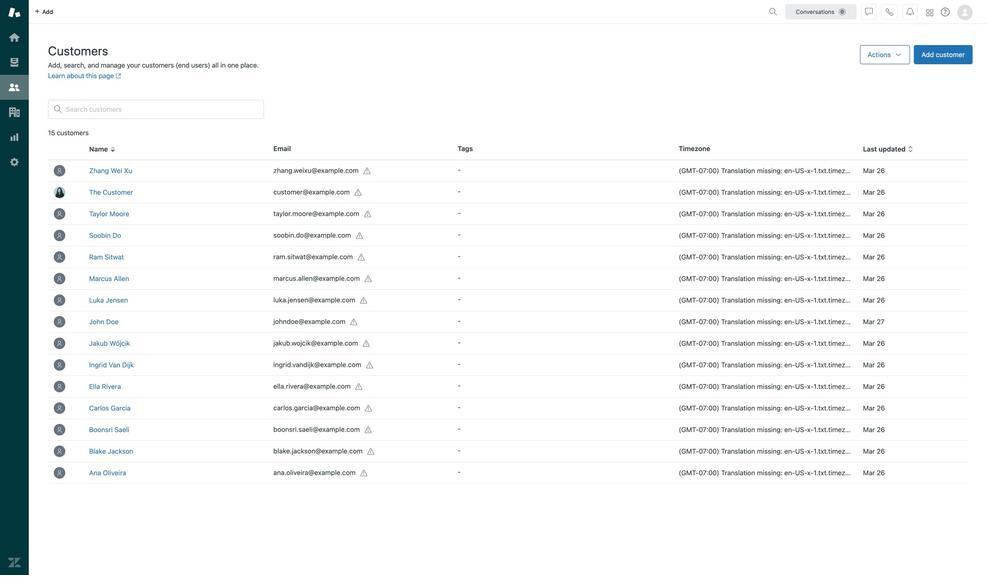 Task type: vqa. For each thing, say whether or not it's contained in the screenshot.
Get Started "image"
yes



Task type: describe. For each thing, give the bounding box(es) containing it.
main element
[[0, 0, 29, 576]]

notifications image
[[907, 8, 914, 16]]

button displays agent's chat status as invisible. image
[[865, 8, 873, 16]]

get started image
[[8, 31, 21, 44]]

organizations image
[[8, 106, 21, 119]]

views image
[[8, 56, 21, 69]]

zendesk support image
[[8, 6, 21, 19]]



Task type: locate. For each thing, give the bounding box(es) containing it.
unverified email image
[[365, 275, 372, 283], [360, 297, 368, 305], [365, 405, 373, 413], [367, 448, 375, 456], [360, 470, 368, 478]]

unverified email image
[[363, 167, 371, 175], [355, 189, 362, 197], [364, 211, 372, 218], [356, 232, 364, 240], [358, 254, 365, 262], [350, 319, 358, 326], [363, 340, 371, 348], [366, 362, 374, 370], [355, 383, 363, 391], [365, 427, 372, 434]]

reporting image
[[8, 131, 21, 144]]

zendesk products image
[[927, 9, 933, 16]]

customers image
[[8, 81, 21, 94]]

get help image
[[941, 8, 950, 16]]

(opens in a new tab) image
[[114, 73, 121, 79]]

Search customers field
[[66, 105, 258, 114]]

admin image
[[8, 156, 21, 169]]

zendesk image
[[8, 557, 21, 569]]



